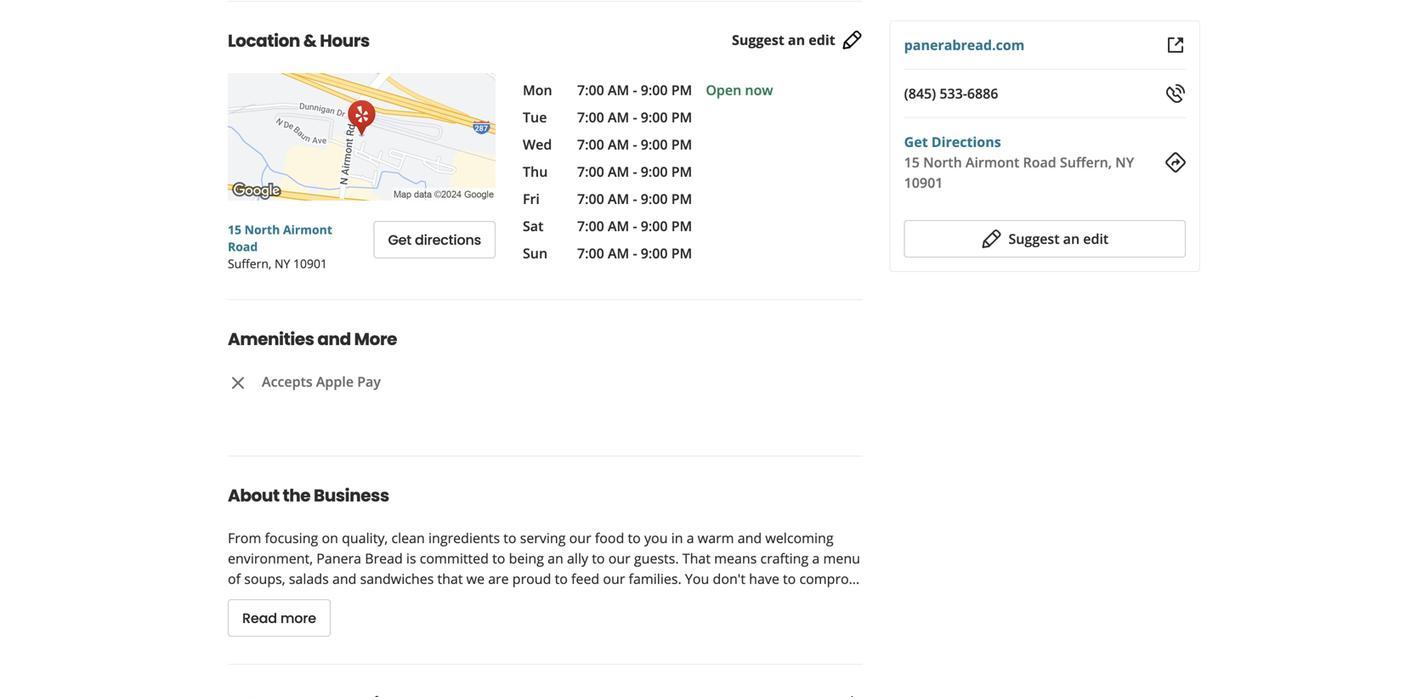 Task type: locate. For each thing, give the bounding box(es) containing it.
0 vertical spatial suffern,
[[1060, 153, 1112, 171]]

1 7:00 from the top
[[577, 81, 604, 99]]

3 9:00 from the top
[[641, 135, 668, 153]]

north inside the get directions 15 north airmont road suffern, ny 10901
[[923, 153, 962, 171]]

15
[[904, 153, 920, 171], [228, 221, 241, 238]]

3 7:00 from the top
[[577, 135, 604, 153]]

0 vertical spatial suggest an edit
[[732, 31, 835, 49]]

7:00 for fri
[[577, 190, 604, 208]]

7:00 am - 9:00 pm for thu
[[577, 162, 692, 181]]

tue
[[523, 108, 547, 126]]

1 vertical spatial airmont
[[283, 221, 332, 238]]

and up means
[[738, 529, 762, 547]]

that
[[437, 569, 463, 588]]

suggest
[[732, 31, 784, 49], [1009, 230, 1060, 248]]

our up "ally" at the bottom of page
[[569, 529, 591, 547]]

1 horizontal spatial get
[[904, 133, 928, 151]]

0 horizontal spatial 10901
[[293, 255, 327, 272]]

2 horizontal spatial an
[[1063, 230, 1080, 248]]

5 9:00 from the top
[[641, 190, 668, 208]]

4 pm from the top
[[671, 162, 692, 181]]

5 - from the top
[[633, 190, 637, 208]]

4 7:00 from the top
[[577, 162, 604, 181]]

3 pm from the top
[[671, 135, 692, 153]]

1 vertical spatial ny
[[275, 255, 290, 272]]

an right 24 pencil v2 icon in the right top of the page
[[1063, 230, 1080, 248]]

1 vertical spatial edit
[[1083, 230, 1109, 248]]

9:00
[[641, 81, 668, 99], [641, 108, 668, 126], [641, 135, 668, 153], [641, 162, 668, 181], [641, 190, 668, 208], [641, 217, 668, 235], [641, 244, 668, 262]]

thu
[[523, 162, 548, 181]]

suggest an edit link
[[732, 30, 862, 50]]

1 horizontal spatial an
[[788, 31, 805, 49]]

about the business element
[[201, 455, 862, 637]]

am
[[608, 81, 629, 99], [608, 108, 629, 126], [608, 135, 629, 153], [608, 162, 629, 181], [608, 190, 629, 208], [608, 217, 629, 235], [608, 244, 629, 262]]

a right in
[[687, 529, 694, 547]]

5 7:00 from the top
[[577, 190, 604, 208]]

7:00 for tue
[[577, 108, 604, 126]]

5 pm from the top
[[671, 190, 692, 208]]

ally
[[567, 549, 588, 567]]

and left more
[[317, 327, 351, 351]]

suggest right 24 pencil v2 icon in the right top of the page
[[1009, 230, 1060, 248]]

7:00 for sun
[[577, 244, 604, 262]]

2 pm from the top
[[671, 108, 692, 126]]

suggest an edit right 24 pencil v2 icon in the right top of the page
[[1009, 230, 1109, 248]]

suggest an edit button
[[904, 220, 1186, 258]]

pm for mon
[[671, 81, 692, 99]]

4 9:00 from the top
[[641, 162, 668, 181]]

7 9:00 from the top
[[641, 244, 668, 262]]

suggest up now
[[732, 31, 784, 49]]

focusing
[[265, 529, 318, 547]]

4 7:00 am - 9:00 pm from the top
[[577, 162, 692, 181]]

7:00 right 'wed'
[[577, 135, 604, 153]]

am for sat
[[608, 217, 629, 235]]

more
[[354, 327, 397, 351]]

6 am from the top
[[608, 217, 629, 235]]

an left "ally" at the bottom of page
[[548, 549, 563, 567]]

0 vertical spatial an
[[788, 31, 805, 49]]

9:00 for sun
[[641, 244, 668, 262]]

7:00 right the mon
[[577, 81, 604, 99]]

am for fri
[[608, 190, 629, 208]]

1 horizontal spatial road
[[1023, 153, 1056, 171]]

1 pm from the top
[[671, 81, 692, 99]]

business
[[314, 484, 389, 507]]

- for thu
[[633, 162, 637, 181]]

about the business
[[228, 484, 389, 507]]

2 vertical spatial our
[[603, 569, 625, 588]]

welcoming
[[765, 529, 834, 547]]

7:00 am - 9:00 pm for sat
[[577, 217, 692, 235]]

get
[[904, 133, 928, 151], [388, 230, 411, 249]]

in
[[671, 529, 683, 547]]

7:00
[[577, 81, 604, 99], [577, 108, 604, 126], [577, 135, 604, 153], [577, 162, 604, 181], [577, 190, 604, 208], [577, 217, 604, 235], [577, 244, 604, 262]]

salads
[[289, 569, 329, 588]]

suffern, inside the get directions 15 north airmont road suffern, ny 10901
[[1060, 153, 1112, 171]]

menu
[[823, 549, 860, 567]]

pm for tue
[[671, 108, 692, 126]]

north
[[923, 153, 962, 171], [244, 221, 280, 238]]

15 north airmont road suffern, ny 10901
[[228, 221, 332, 272]]

to down crafting
[[783, 569, 796, 588]]

a
[[687, 529, 694, 547], [812, 549, 820, 567]]

pm for fri
[[671, 190, 692, 208]]

1 vertical spatial north
[[244, 221, 280, 238]]

1 am from the top
[[608, 81, 629, 99]]

get directions
[[388, 230, 481, 249]]

2 vertical spatial and
[[332, 569, 357, 588]]

get left directions
[[388, 230, 411, 249]]

ny inside 15 north airmont road suffern, ny 10901
[[275, 255, 290, 272]]

1 vertical spatial road
[[228, 238, 258, 255]]

1 horizontal spatial suffern,
[[1060, 153, 1112, 171]]

2 7:00 from the top
[[577, 108, 604, 126]]

suggest an edit up now
[[732, 31, 835, 49]]

1 vertical spatial get
[[388, 230, 411, 249]]

0 vertical spatial airmont
[[966, 153, 1019, 171]]

7:00 right tue
[[577, 108, 604, 126]]

1 vertical spatial 15
[[228, 221, 241, 238]]

0 vertical spatial ny
[[1115, 153, 1134, 171]]

airmont
[[966, 153, 1019, 171], [283, 221, 332, 238]]

7:00 for thu
[[577, 162, 604, 181]]

- for fri
[[633, 190, 637, 208]]

a up 'compro'
[[812, 549, 820, 567]]

…
[[849, 569, 860, 588]]

an
[[788, 31, 805, 49], [1063, 230, 1080, 248], [548, 549, 563, 567]]

get down the (845)
[[904, 133, 928, 151]]

0 vertical spatial and
[[317, 327, 351, 351]]

0 horizontal spatial a
[[687, 529, 694, 547]]

1 horizontal spatial suggest an edit
[[1009, 230, 1109, 248]]

0 vertical spatial our
[[569, 529, 591, 547]]

2 7:00 am - 9:00 pm from the top
[[577, 108, 692, 126]]

from
[[228, 529, 261, 547]]

-
[[633, 81, 637, 99], [633, 108, 637, 126], [633, 135, 637, 153], [633, 162, 637, 181], [633, 190, 637, 208], [633, 217, 637, 235], [633, 244, 637, 262]]

families.
[[629, 569, 682, 588]]

accepts apple pay
[[262, 372, 381, 391]]

0 vertical spatial edit
[[809, 31, 835, 49]]

0 horizontal spatial 15
[[228, 221, 241, 238]]

edit inside location & hours element
[[809, 31, 835, 49]]

3 7:00 am - 9:00 pm from the top
[[577, 135, 692, 153]]

15 north airmont road link
[[228, 221, 332, 255]]

2 - from the top
[[633, 108, 637, 126]]

suggest an edit
[[732, 31, 835, 49], [1009, 230, 1109, 248]]

directions
[[415, 230, 481, 249]]

read more
[[242, 608, 316, 628]]

1 - from the top
[[633, 81, 637, 99]]

1 vertical spatial suffern,
[[228, 255, 271, 272]]

and down the panera
[[332, 569, 357, 588]]

get directions link
[[904, 133, 1001, 151]]

1 7:00 am - 9:00 pm from the top
[[577, 81, 692, 99]]

pm for sat
[[671, 217, 692, 235]]

get directions 15 north airmont road suffern, ny 10901
[[904, 133, 1134, 192]]

pay
[[357, 372, 381, 391]]

0 horizontal spatial get
[[388, 230, 411, 249]]

9:00 for fri
[[641, 190, 668, 208]]

ny down 15 north airmont road 'link'
[[275, 255, 290, 272]]

and inside 'element'
[[317, 327, 351, 351]]

0 vertical spatial get
[[904, 133, 928, 151]]

0 vertical spatial 10901
[[904, 173, 943, 192]]

0 horizontal spatial suggest an edit
[[732, 31, 835, 49]]

1 horizontal spatial airmont
[[966, 153, 1019, 171]]

ny left 24 directions v2 icon
[[1115, 153, 1134, 171]]

- for sun
[[633, 244, 637, 262]]

location
[[228, 29, 300, 53]]

7 pm from the top
[[671, 244, 692, 262]]

0 horizontal spatial road
[[228, 238, 258, 255]]

1 horizontal spatial suggest
[[1009, 230, 1060, 248]]

1 horizontal spatial 10901
[[904, 173, 943, 192]]

1 horizontal spatial ny
[[1115, 153, 1134, 171]]

6 - from the top
[[633, 217, 637, 235]]

0 horizontal spatial ny
[[275, 255, 290, 272]]

edit
[[809, 31, 835, 49], [1083, 230, 1109, 248]]

road inside 15 north airmont road suffern, ny 10901
[[228, 238, 258, 255]]

7:00 right thu on the top left of page
[[577, 162, 604, 181]]

10901
[[904, 173, 943, 192], [293, 255, 327, 272]]

0 horizontal spatial north
[[244, 221, 280, 238]]

3 am from the top
[[608, 135, 629, 153]]

7:00 am - 9:00 pm for fri
[[577, 190, 692, 208]]

are
[[488, 569, 509, 588]]

1 vertical spatial suggest
[[1009, 230, 1060, 248]]

to left 'feed'
[[555, 569, 568, 588]]

to up being
[[503, 529, 516, 547]]

mon
[[523, 81, 552, 99]]

6886
[[967, 84, 998, 102]]

4 - from the top
[[633, 162, 637, 181]]

have
[[749, 569, 779, 588]]

proud
[[512, 569, 551, 588]]

1 9:00 from the top
[[641, 81, 668, 99]]

am for thu
[[608, 162, 629, 181]]

our right 'feed'
[[603, 569, 625, 588]]

6 9:00 from the top
[[641, 217, 668, 235]]

5 am from the top
[[608, 190, 629, 208]]

sat
[[523, 217, 543, 235]]

0 horizontal spatial edit
[[809, 31, 835, 49]]

suggest an edit inside location & hours element
[[732, 31, 835, 49]]

0 horizontal spatial suggest
[[732, 31, 784, 49]]

0 vertical spatial road
[[1023, 153, 1056, 171]]

to
[[503, 529, 516, 547], [628, 529, 641, 547], [492, 549, 505, 567], [592, 549, 605, 567], [555, 569, 568, 588], [783, 569, 796, 588]]

we
[[466, 569, 485, 588]]

7 7:00 am - 9:00 pm from the top
[[577, 244, 692, 262]]

get inside the get directions 15 north airmont road suffern, ny 10901
[[904, 133, 928, 151]]

6 7:00 from the top
[[577, 217, 604, 235]]

1 vertical spatial 10901
[[293, 255, 327, 272]]

2 am from the top
[[608, 108, 629, 126]]

10901 down 15 north airmont road 'link'
[[293, 255, 327, 272]]

0 horizontal spatial suffern,
[[228, 255, 271, 272]]

4 am from the top
[[608, 162, 629, 181]]

get inside location & hours element
[[388, 230, 411, 249]]

apple
[[316, 372, 354, 391]]

1 vertical spatial a
[[812, 549, 820, 567]]

an inside location & hours element
[[788, 31, 805, 49]]

2 vertical spatial an
[[548, 549, 563, 567]]

0 horizontal spatial airmont
[[283, 221, 332, 238]]

1 horizontal spatial 15
[[904, 153, 920, 171]]

2 9:00 from the top
[[641, 108, 668, 126]]

9:00 for sat
[[641, 217, 668, 235]]

7 7:00 from the top
[[577, 244, 604, 262]]

1 vertical spatial an
[[1063, 230, 1080, 248]]

7:00 am - 9:00 pm
[[577, 81, 692, 99], [577, 108, 692, 126], [577, 135, 692, 153], [577, 162, 692, 181], [577, 190, 692, 208], [577, 217, 692, 235], [577, 244, 692, 262]]

directions
[[931, 133, 1001, 151]]

and
[[317, 327, 351, 351], [738, 529, 762, 547], [332, 569, 357, 588]]

7 am from the top
[[608, 244, 629, 262]]

1 vertical spatial suggest an edit
[[1009, 230, 1109, 248]]

suffern,
[[1060, 153, 1112, 171], [228, 255, 271, 272]]

7:00 am - 9:00 pm for wed
[[577, 135, 692, 153]]

7:00 for sat
[[577, 217, 604, 235]]

7:00 right the sat
[[577, 217, 604, 235]]

ingredients
[[428, 529, 500, 547]]

our
[[569, 529, 591, 547], [608, 549, 630, 567], [603, 569, 625, 588]]

10901 down get directions link
[[904, 173, 943, 192]]

am for sun
[[608, 244, 629, 262]]

6 7:00 am - 9:00 pm from the top
[[577, 217, 692, 235]]

an left 24 pencil v2 image
[[788, 31, 805, 49]]

our down food on the left bottom
[[608, 549, 630, 567]]

7:00 right sun
[[577, 244, 604, 262]]

0 horizontal spatial an
[[548, 549, 563, 567]]

7 - from the top
[[633, 244, 637, 262]]

5 7:00 am - 9:00 pm from the top
[[577, 190, 692, 208]]

about
[[228, 484, 279, 507]]

- for tue
[[633, 108, 637, 126]]

0 vertical spatial north
[[923, 153, 962, 171]]

1 horizontal spatial north
[[923, 153, 962, 171]]

airmont inside the get directions 15 north airmont road suffern, ny 10901
[[966, 153, 1019, 171]]

6 pm from the top
[[671, 217, 692, 235]]

clean
[[391, 529, 425, 547]]

soups,
[[244, 569, 285, 588]]

7:00 right fri
[[577, 190, 604, 208]]

3 - from the top
[[633, 135, 637, 153]]

7:00 am - 9:00 pm for sun
[[577, 244, 692, 262]]

1 horizontal spatial edit
[[1083, 230, 1109, 248]]

24 directions v2 image
[[1165, 152, 1186, 173]]

24 add v2 image
[[842, 693, 862, 697]]

0 vertical spatial suggest
[[732, 31, 784, 49]]

road
[[1023, 153, 1056, 171], [228, 238, 258, 255]]

pm
[[671, 81, 692, 99], [671, 108, 692, 126], [671, 135, 692, 153], [671, 162, 692, 181], [671, 190, 692, 208], [671, 217, 692, 235], [671, 244, 692, 262]]

0 vertical spatial 15
[[904, 153, 920, 171]]

location & hours element
[[201, 1, 890, 272]]



Task type: vqa. For each thing, say whether or not it's contained in the screenshot.
6886
yes



Task type: describe. For each thing, give the bounding box(es) containing it.
feed
[[571, 569, 599, 588]]

edit inside button
[[1083, 230, 1109, 248]]

being
[[509, 549, 544, 567]]

am for wed
[[608, 135, 629, 153]]

wed
[[523, 135, 552, 153]]

now
[[745, 81, 773, 99]]

0 vertical spatial a
[[687, 529, 694, 547]]

pm for thu
[[671, 162, 692, 181]]

15 inside 15 north airmont road suffern, ny 10901
[[228, 221, 241, 238]]

24 phone v2 image
[[1165, 83, 1186, 104]]

you
[[644, 529, 668, 547]]

sun
[[523, 244, 548, 262]]

open now
[[706, 81, 773, 99]]

suggest an edit inside button
[[1009, 230, 1109, 248]]

the
[[283, 484, 310, 507]]

don't
[[713, 569, 745, 588]]

committed
[[420, 549, 489, 567]]

you
[[685, 569, 709, 588]]

guests.
[[634, 549, 679, 567]]

an inside button
[[1063, 230, 1080, 248]]

to right "ally" at the bottom of page
[[592, 549, 605, 567]]

map image
[[228, 73, 496, 201]]

accepts
[[262, 372, 313, 391]]

amenities and more element
[[201, 299, 869, 428]]

(845) 533-6886
[[904, 84, 998, 102]]

means
[[714, 549, 757, 567]]

- for mon
[[633, 81, 637, 99]]

amenities and more
[[228, 327, 397, 351]]

24 pencil v2 image
[[842, 30, 862, 50]]

10901 inside 15 north airmont road suffern, ny 10901
[[293, 255, 327, 272]]

north inside 15 north airmont road suffern, ny 10901
[[244, 221, 280, 238]]

1 horizontal spatial a
[[812, 549, 820, 567]]

10901 inside the get directions 15 north airmont road suffern, ny 10901
[[904, 173, 943, 192]]

- for sat
[[633, 217, 637, 235]]

24 close v2 image
[[228, 373, 248, 393]]

(845)
[[904, 84, 936, 102]]

24 external link v2 image
[[1165, 35, 1186, 55]]

compro
[[799, 569, 849, 588]]

open
[[706, 81, 741, 99]]

get for get directions
[[388, 230, 411, 249]]

get for get directions 15 north airmont road suffern, ny 10901
[[904, 133, 928, 151]]

crafting
[[760, 549, 809, 567]]

panera
[[316, 549, 361, 567]]

airmont inside 15 north airmont road suffern, ny 10901
[[283, 221, 332, 238]]

to left 'you'
[[628, 529, 641, 547]]

food
[[595, 529, 624, 547]]

an inside from focusing on quality, clean ingredients to serving our food to you in a warm and welcoming environment, panera bread is committed to being an ally to our guests. that means crafting a menu of soups, salads and sandwiches that we are proud to feed our families. you don't have to compro …
[[548, 549, 563, 567]]

&
[[303, 29, 317, 53]]

7:00 am - 9:00 pm for tue
[[577, 108, 692, 126]]

1 vertical spatial and
[[738, 529, 762, 547]]

sandwiches
[[360, 569, 434, 588]]

pm for wed
[[671, 135, 692, 153]]

quality,
[[342, 529, 388, 547]]

9:00 for tue
[[641, 108, 668, 126]]

9:00 for thu
[[641, 162, 668, 181]]

more
[[280, 608, 316, 628]]

road inside the get directions 15 north airmont road suffern, ny 10901
[[1023, 153, 1056, 171]]

read
[[242, 608, 277, 628]]

to up 'are'
[[492, 549, 505, 567]]

panerabread.com link
[[904, 36, 1025, 54]]

24 pencil v2 image
[[981, 229, 1002, 249]]

pm for sun
[[671, 244, 692, 262]]

environment,
[[228, 549, 313, 567]]

suggest inside button
[[1009, 230, 1060, 248]]

533-
[[940, 84, 967, 102]]

am for tue
[[608, 108, 629, 126]]

suggest inside location & hours element
[[732, 31, 784, 49]]

- for wed
[[633, 135, 637, 153]]

serving
[[520, 529, 566, 547]]

panerabread.com
[[904, 36, 1025, 54]]

bread
[[365, 549, 403, 567]]

7:00 am - 9:00 pm for mon
[[577, 81, 692, 99]]

ny inside the get directions 15 north airmont road suffern, ny 10901
[[1115, 153, 1134, 171]]

read more button
[[228, 599, 331, 637]]

on
[[322, 529, 338, 547]]

1 vertical spatial our
[[608, 549, 630, 567]]

7:00 for mon
[[577, 81, 604, 99]]

is
[[406, 549, 416, 567]]

fri
[[523, 190, 540, 208]]

warm
[[698, 529, 734, 547]]

from focusing on quality, clean ingredients to serving our food to you in a warm and welcoming environment, panera bread is committed to being an ally to our guests. that means crafting a menu of soups, salads and sandwiches that we are proud to feed our families. you don't have to compro …
[[228, 529, 860, 588]]

hours
[[320, 29, 370, 53]]

location & hours
[[228, 29, 370, 53]]

suffern, inside 15 north airmont road suffern, ny 10901
[[228, 255, 271, 272]]

15 inside the get directions 15 north airmont road suffern, ny 10901
[[904, 153, 920, 171]]

9:00 for mon
[[641, 81, 668, 99]]

of
[[228, 569, 241, 588]]

get directions link
[[374, 221, 496, 258]]

amenities
[[228, 327, 314, 351]]

that
[[682, 549, 711, 567]]

9:00 for wed
[[641, 135, 668, 153]]

7:00 for wed
[[577, 135, 604, 153]]

am for mon
[[608, 81, 629, 99]]



